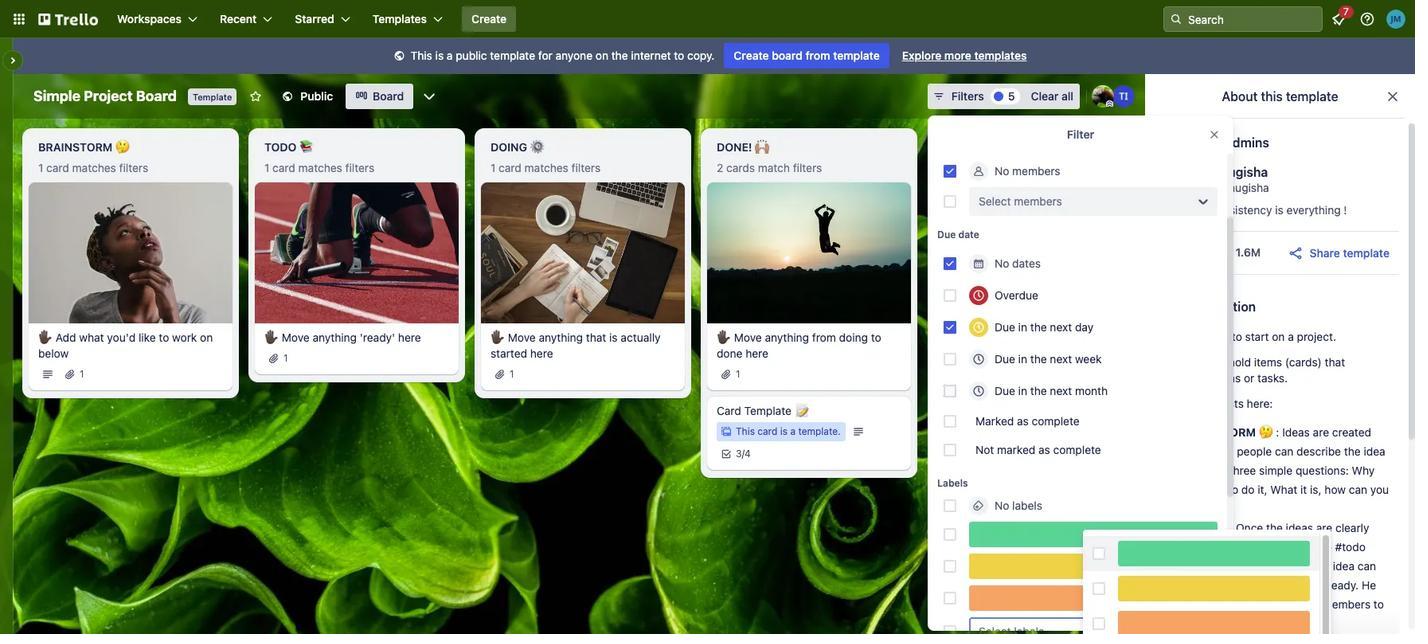 Task type: locate. For each thing, give the bounding box(es) containing it.
create for create board from template
[[734, 49, 769, 62]]

1 vertical spatial next
[[1050, 352, 1073, 366]]

copy.
[[688, 49, 715, 62]]

0 horizontal spatial dmugisha (dmugisha) image
[[1092, 85, 1115, 108]]

clearly
[[1336, 521, 1370, 535]]

due in the next month
[[995, 384, 1108, 398]]

the down task
[[1246, 559, 1263, 573]]

1 vertical spatial 🤔
[[1259, 425, 1274, 439]]

0 vertical spatial no
[[995, 164, 1010, 178]]

1 vertical spatial in
[[1019, 352, 1028, 366]]

due up the "marked"
[[995, 384, 1016, 398]]

move up of
[[1292, 540, 1320, 554]]

template up this card is a template.
[[745, 404, 792, 417]]

close popover image
[[1209, 128, 1221, 141]]

✋🏿 move anything 'ready' here link
[[265, 330, 449, 346]]

dmugisha (dmugisha) image left @dmugisha
[[1160, 166, 1200, 206]]

✋🏿 add what you'd like to work on below link
[[38, 330, 223, 361]]

filters down brainstorm 🤔 text box on the left top of page
[[119, 161, 148, 174]]

todo up defined,
[[1181, 521, 1213, 535]]

do left it,
[[1242, 483, 1255, 496]]

here inside ✋🏿 move anything from doing to done here
[[746, 346, 769, 360]]

2 no from the top
[[995, 257, 1010, 270]]

ideas inside each list can hold items (cards) that represent ideas or tasks.
[[1214, 371, 1241, 385]]

1 horizontal spatial move
[[1292, 540, 1320, 554]]

a left project.
[[1288, 330, 1295, 343]]

: inside : once the ideas are clearly defined, the task can move to #todo stage. here, the owner of the idea can move to #doing once s/he is ready. he can also wait a bit for other members to join.
[[1230, 521, 1234, 535]]

brainstorm
[[38, 140, 113, 154], [1181, 425, 1257, 439]]

anything for that
[[539, 330, 583, 344]]

following
[[1181, 464, 1227, 477]]

2 horizontal spatial move
[[734, 330, 762, 344]]

0 horizontal spatial as
[[1017, 414, 1029, 428]]

start
[[1246, 330, 1270, 343]]

filters inside doing ⚙️ 1 card matches filters
[[572, 161, 601, 174]]

on right work
[[200, 330, 213, 344]]

filters
[[952, 89, 985, 103]]

matches
[[72, 161, 116, 174], [298, 161, 342, 174], [525, 161, 569, 174]]

move for ✋🏿 move anything that is actually started here
[[508, 330, 536, 344]]

matches for 📚
[[298, 161, 342, 174]]

0 horizontal spatial create
[[472, 12, 507, 25]]

for right bit
[[1276, 598, 1290, 611]]

you down why
[[1371, 483, 1390, 496]]

due down due in the next day
[[995, 352, 1016, 366]]

from
[[806, 49, 831, 62], [812, 330, 836, 344]]

1 vertical spatial board
[[1199, 330, 1229, 343]]

1 horizontal spatial dmugisha (dmugisha) image
[[1160, 166, 1200, 206]]

what
[[79, 330, 104, 344]]

are inside : once the ideas are clearly defined, the task can move to #todo stage. here, the owner of the idea can move to #doing once s/he is ready. he can also wait a bit for other members to join.
[[1317, 521, 1333, 535]]

create board from template link
[[725, 43, 890, 69]]

2 vertical spatial next
[[1050, 384, 1073, 398]]

complete down due in the next month
[[1032, 414, 1080, 428]]

0 horizontal spatial move
[[1181, 578, 1209, 592]]

customize views image
[[422, 88, 438, 104]]

7 notifications image
[[1330, 10, 1349, 29]]

on
[[596, 49, 609, 62], [1273, 330, 1285, 343], [200, 330, 213, 344]]

1 vertical spatial :
[[1230, 521, 1234, 535]]

1 move from the left
[[282, 330, 310, 344]]

template left 'star or unstar board' image
[[193, 92, 232, 102]]

no for no dates
[[995, 257, 1010, 270]]

anything inside ✋🏿 move anything that is actually started here
[[539, 330, 583, 344]]

this
[[411, 49, 433, 62], [736, 425, 755, 437]]

1 horizontal spatial you
[[1371, 483, 1390, 496]]

3 next from the top
[[1050, 384, 1073, 398]]

0 horizontal spatial brainstorm
[[38, 140, 113, 154]]

templates button
[[363, 6, 453, 32]]

the down due in the next day
[[1031, 352, 1047, 366]]

1 vertical spatial that
[[1325, 355, 1346, 369]]

1 horizontal spatial board
[[373, 89, 404, 103]]

0 horizontal spatial this
[[411, 49, 433, 62]]

0 vertical spatial idea
[[1364, 445, 1386, 458]]

move inside ✋🏿 move anything from doing to done here
[[734, 330, 762, 344]]

members up select members in the top right of the page
[[1013, 164, 1061, 178]]

0 horizontal spatial you
[[1181, 483, 1199, 496]]

1 horizontal spatial on
[[596, 49, 609, 62]]

select members
[[979, 194, 1063, 208]]

primary element
[[0, 0, 1416, 38]]

color: yellow, title: none element
[[970, 554, 1218, 579]]

2 vertical spatial in
[[1019, 384, 1028, 398]]

2 anything from the left
[[539, 330, 583, 344]]

🤔 down project
[[115, 140, 130, 154]]

1 horizontal spatial that
[[1325, 355, 1346, 369]]

matches inside todo 📚 1 card matches filters
[[298, 161, 342, 174]]

board admins
[[1187, 135, 1270, 150]]

wait
[[1226, 598, 1247, 611]]

0 horizontal spatial idea
[[1334, 559, 1355, 573]]

1 vertical spatial create
[[734, 49, 769, 62]]

todo 📚 1 card matches filters
[[265, 140, 375, 174]]

clear all button
[[1025, 84, 1080, 109]]

brainstorm up the here
[[1181, 425, 1257, 439]]

1 vertical spatial from
[[812, 330, 836, 344]]

1 in from the top
[[1019, 320, 1028, 334]]

no left dates
[[995, 257, 1010, 270]]

1 horizontal spatial move
[[508, 330, 536, 344]]

card inside todo 📚 1 card matches filters
[[273, 161, 295, 174]]

📚 for todo 📚 1 card matches filters
[[300, 140, 314, 154]]

members inside : once the ideas are clearly defined, the task can move to #todo stage. here, the owner of the idea can move to #doing once s/he is ready. he can also wait a bit for other members to join.
[[1323, 598, 1371, 611]]

to inside : ideas are created here. here people can describe the idea following three simple questions: why you wish to do it, what it is, how can you do it.
[[1229, 483, 1239, 496]]

1 horizontal spatial anything
[[539, 330, 583, 344]]

join.
[[1181, 617, 1202, 630]]

consistency is everything !
[[1209, 203, 1348, 217]]

no left labels on the bottom of the page
[[995, 499, 1010, 512]]

create for create
[[472, 12, 507, 25]]

1 vertical spatial dmugisha (dmugisha) image
[[1160, 166, 1200, 206]]

you
[[1181, 483, 1199, 496], [1371, 483, 1390, 496]]

1 horizontal spatial template
[[745, 404, 792, 417]]

2 horizontal spatial here
[[746, 346, 769, 360]]

0 vertical spatial 4
[[1214, 397, 1221, 410]]

in down due in the next day
[[1019, 352, 1028, 366]]

3 anything from the left
[[765, 330, 809, 344]]

members down ready.
[[1323, 598, 1371, 611]]

done! 🙌🏽 2 cards match filters
[[717, 140, 822, 174]]

is inside : once the ideas are clearly defined, the task can move to #todo stage. here, the owner of the idea can move to #doing once s/he is ready. he can also wait a bit for other members to join.
[[1317, 578, 1325, 592]]

public button
[[272, 84, 343, 109]]

wish
[[1202, 483, 1226, 496]]

2 ✋🏿 from the left
[[265, 330, 279, 344]]

in down overdue
[[1019, 320, 1028, 334]]

1 anything from the left
[[313, 330, 357, 344]]

:
[[1277, 425, 1280, 439], [1230, 521, 1234, 535]]

0 horizontal spatial anything
[[313, 330, 357, 344]]

internet
[[631, 49, 671, 62]]

ideas down hold
[[1214, 371, 1241, 385]]

the down created
[[1345, 445, 1361, 458]]

4 filters from the left
[[793, 161, 822, 174]]

1 vertical spatial idea
[[1334, 559, 1355, 573]]

to right doing
[[871, 330, 882, 344]]

to right wish
[[1229, 483, 1239, 496]]

✋🏿 inside ✋🏿 move anything from doing to done here
[[717, 330, 731, 344]]

2 in from the top
[[1019, 352, 1028, 366]]

: ideas are created here. here people can describe the idea following three simple questions: why you wish to do it, what it is, how can you do it.
[[1181, 425, 1390, 515]]

filters down todo 📚 text field
[[345, 161, 375, 174]]

2 move from the left
[[508, 330, 536, 344]]

2 vertical spatial are
[[1317, 521, 1333, 535]]

0 vertical spatial 🤔
[[115, 140, 130, 154]]

the
[[612, 49, 628, 62], [1031, 320, 1047, 334], [1031, 352, 1047, 366], [1031, 384, 1047, 398], [1345, 445, 1361, 458], [1267, 521, 1283, 535], [1226, 540, 1242, 554], [1246, 559, 1263, 573], [1314, 559, 1331, 573]]

2 next from the top
[[1050, 352, 1073, 366]]

1 ✋🏿 from the left
[[38, 330, 53, 344]]

simple for simple board to start on a project.
[[1162, 330, 1196, 343]]

board for create
[[772, 49, 803, 62]]

0 vertical spatial complete
[[1032, 414, 1080, 428]]

0 horizontal spatial board
[[136, 88, 177, 104]]

1 inside brainstorm 🤔 1 card matches filters
[[38, 161, 43, 174]]

three
[[1230, 464, 1257, 477]]

color: orange, title: none element
[[970, 586, 1218, 611]]

next left day
[[1050, 320, 1073, 334]]

0 horizontal spatial that
[[586, 330, 607, 344]]

template inside "button"
[[1344, 246, 1390, 259]]

next for day
[[1050, 320, 1073, 334]]

0 vertical spatial template
[[193, 92, 232, 102]]

matches for 🤔
[[72, 161, 116, 174]]

questions:
[[1296, 464, 1350, 477]]

1 vertical spatial todo
[[1181, 521, 1213, 535]]

2 vertical spatial no
[[995, 499, 1010, 512]]

created
[[1333, 425, 1372, 439]]

3 matches from the left
[[525, 161, 569, 174]]

⚙️
[[530, 140, 545, 154]]

share template
[[1310, 246, 1390, 259]]

on for this is a public template for anyone on the internet to copy.
[[596, 49, 609, 62]]

2 matches from the left
[[298, 161, 342, 174]]

that left actually
[[586, 330, 607, 344]]

✋🏿 move anything from doing to done here link
[[717, 330, 902, 361]]

a left bit
[[1250, 598, 1256, 611]]

2 horizontal spatial board
[[1187, 135, 1223, 150]]

board left admins
[[1187, 135, 1223, 150]]

1 vertical spatial template
[[745, 404, 792, 417]]

due date
[[938, 229, 980, 241]]

✋🏿 inside ✋🏿 add what you'd like to work on below
[[38, 330, 53, 344]]

consistency
[[1209, 203, 1273, 217]]

date
[[959, 229, 980, 241]]

template right this
[[1287, 89, 1339, 104]]

in for due in the next day
[[1019, 320, 1028, 334]]

0 horizontal spatial 📚
[[300, 140, 314, 154]]

you up it.
[[1181, 483, 1199, 496]]

0 horizontal spatial for
[[538, 49, 553, 62]]

next for week
[[1050, 352, 1073, 366]]

📚 down public button
[[300, 140, 314, 154]]

DONE! 🙌🏽 text field
[[707, 135, 911, 160]]

simple left project
[[33, 88, 80, 104]]

star or unstar board image
[[250, 90, 262, 103]]

due down overdue
[[995, 320, 1016, 334]]

1 vertical spatial members
[[1015, 194, 1063, 208]]

✋🏿 for ✋🏿 move anything that is actually started here
[[491, 330, 505, 344]]

dmugisha (dmugisha) image
[[1092, 85, 1115, 108], [1160, 166, 1200, 206]]

0 horizontal spatial here
[[398, 330, 421, 344]]

can up owner
[[1270, 540, 1289, 554]]

create inside button
[[472, 12, 507, 25]]

✋🏿 inside ✋🏿 move anything that is actually started here
[[491, 330, 505, 344]]

3 / 4
[[736, 447, 751, 459]]

create
[[472, 12, 507, 25], [734, 49, 769, 62]]

1 vertical spatial for
[[1276, 598, 1290, 611]]

dmugisha (dmugisha) image right the all
[[1092, 85, 1115, 108]]

anything inside ✋🏿 move anything from doing to done here
[[765, 330, 809, 344]]

next left month
[[1050, 384, 1073, 398]]

1 next from the top
[[1050, 320, 1073, 334]]

2 you from the left
[[1371, 483, 1390, 496]]

due left date
[[938, 229, 956, 241]]

: inside : ideas are created here. here people can describe the idea following three simple questions: why you wish to do it, what it is, how can you do it.
[[1277, 425, 1280, 439]]

idea inside : once the ideas are clearly defined, the task can move to #todo stage. here, the owner of the idea can move to #doing once s/he is ready. he can also wait a bit for other members to join.
[[1334, 559, 1355, 573]]

what
[[1271, 483, 1298, 496]]

0 vertical spatial move
[[1292, 540, 1320, 554]]

in for due in the next week
[[1019, 352, 1028, 366]]

matches down the ⚙️
[[525, 161, 569, 174]]

brainstorm for brainstorm 🤔 1 card matches filters
[[38, 140, 113, 154]]

can inside each list can hold items (cards) that represent ideas or tasks.
[[1208, 355, 1226, 369]]

0 vertical spatial as
[[1017, 414, 1029, 428]]

ideas
[[1283, 425, 1311, 439]]

no up select
[[995, 164, 1010, 178]]

simple inside board name text field
[[33, 88, 80, 104]]

the up here,
[[1226, 540, 1242, 554]]

1 you from the left
[[1181, 483, 1199, 496]]

1 filters from the left
[[119, 161, 148, 174]]

complete
[[1032, 414, 1080, 428], [1054, 443, 1102, 457]]

filter
[[1067, 127, 1095, 141]]

board down sm icon
[[373, 89, 404, 103]]

0 horizontal spatial :
[[1230, 521, 1234, 535]]

matches for ⚙️
[[525, 161, 569, 174]]

ideas
[[1214, 371, 1241, 385], [1286, 521, 1314, 535]]

3 ✋🏿 from the left
[[491, 330, 505, 344]]

1 vertical spatial are
[[1314, 425, 1330, 439]]

0 vertical spatial next
[[1050, 320, 1073, 334]]

here inside ✋🏿 move anything that is actually started here
[[530, 346, 553, 360]]

matches down todo 📚 text field
[[298, 161, 342, 174]]

not
[[976, 443, 995, 457]]

in
[[1019, 320, 1028, 334], [1019, 352, 1028, 366], [1019, 384, 1028, 398]]

filters down doing ⚙️ text box
[[572, 161, 601, 174]]

week
[[1076, 352, 1102, 366]]

1 matches from the left
[[72, 161, 116, 174]]

members down no members
[[1015, 194, 1063, 208]]

here for ✋🏿 move anything that is actually started here
[[530, 346, 553, 360]]

0 horizontal spatial ideas
[[1214, 371, 1241, 385]]

can up he
[[1358, 559, 1377, 573]]

can
[[1208, 355, 1226, 369], [1276, 445, 1294, 458], [1349, 483, 1368, 496], [1270, 540, 1289, 554], [1358, 559, 1377, 573], [1181, 598, 1199, 611]]

here right started
[[530, 346, 553, 360]]

for
[[538, 49, 553, 62], [1276, 598, 1290, 611]]

todo inside todo 📚 1 card matches filters
[[265, 140, 297, 154]]

✋🏿 add what you'd like to work on below
[[38, 330, 213, 360]]

move down stage.
[[1181, 578, 1209, 592]]

is left actually
[[610, 330, 618, 344]]

card down doing
[[499, 161, 522, 174]]

ideas inside : once the ideas are clearly defined, the task can move to #todo stage. here, the owner of the idea can move to #doing once s/he is ready. he can also wait a bit for other members to join.
[[1286, 521, 1314, 535]]

0 horizontal spatial 4
[[745, 447, 751, 459]]

matches down brainstorm 🤔 text box on the left top of page
[[72, 161, 116, 174]]

move inside ✋🏿 move anything that is actually started here
[[508, 330, 536, 344]]

0 vertical spatial create
[[472, 12, 507, 25]]

2 vertical spatial members
[[1323, 598, 1371, 611]]

1 vertical spatial 4
[[745, 447, 751, 459]]

due for due in the next day
[[995, 320, 1016, 334]]

0 vertical spatial todo
[[265, 140, 297, 154]]

this is a public template for anyone on the internet to copy.
[[411, 49, 715, 62]]

todo down public button
[[265, 140, 297, 154]]

tasks.
[[1258, 371, 1288, 385]]

filters inside brainstorm 🤔 1 card matches filters
[[119, 161, 148, 174]]

brainstorm for brainstorm 🤔
[[1181, 425, 1257, 439]]

clear all
[[1031, 89, 1074, 103]]

owner
[[1266, 559, 1298, 573]]

4 ✋🏿 from the left
[[717, 330, 731, 344]]

3 move from the left
[[734, 330, 762, 344]]

4 left lists
[[1214, 397, 1221, 410]]

on inside ✋🏿 add what you'd like to work on below
[[200, 330, 213, 344]]

0 vertical spatial dmugisha (dmugisha) image
[[1092, 85, 1115, 108]]

1 horizontal spatial simple
[[1162, 330, 1196, 343]]

1 no from the top
[[995, 164, 1010, 178]]

1 horizontal spatial brainstorm
[[1181, 425, 1257, 439]]

0 horizontal spatial on
[[200, 330, 213, 344]]

from inside ✋🏿 move anything from doing to done here
[[812, 330, 836, 344]]

filters down done! 🙌🏽 text box
[[793, 161, 822, 174]]

in up marked as complete on the right of the page
[[1019, 384, 1028, 398]]

are inside : ideas are created here. here people can describe the idea following three simple questions: why you wish to do it, what it is, how can you do it.
[[1314, 425, 1330, 439]]

1 vertical spatial as
[[1039, 443, 1051, 457]]

card inside doing ⚙️ 1 card matches filters
[[499, 161, 522, 174]]

0 vertical spatial are
[[1194, 397, 1211, 410]]

TODO 📚 text field
[[255, 135, 459, 160]]

0 horizontal spatial template
[[193, 92, 232, 102]]

brainstorm inside brainstorm 🤔 1 card matches filters
[[38, 140, 113, 154]]

1 vertical spatial simple
[[1162, 330, 1196, 343]]

1 horizontal spatial board
[[1199, 330, 1229, 343]]

simple project board
[[33, 88, 177, 104]]

0 vertical spatial members
[[1013, 164, 1061, 178]]

of
[[1301, 559, 1311, 573]]

the right of
[[1314, 559, 1331, 573]]

todo for todo 📚 1 card matches filters
[[265, 140, 297, 154]]

3 in from the top
[[1019, 384, 1028, 398]]

0 vertical spatial this
[[411, 49, 433, 62]]

matches inside doing ⚙️ 1 card matches filters
[[525, 161, 569, 174]]

clear
[[1031, 89, 1059, 103]]

🤔 for brainstorm 🤔 1 card matches filters
[[115, 140, 130, 154]]

0 horizontal spatial do
[[1181, 502, 1194, 515]]

as right the "marked"
[[1017, 414, 1029, 428]]

do left it.
[[1181, 502, 1194, 515]]

next for month
[[1050, 384, 1073, 398]]

3 no from the top
[[995, 499, 1010, 512]]

filters inside todo 📚 1 card matches filters
[[345, 161, 375, 174]]

2 horizontal spatial matches
[[525, 161, 569, 174]]

as right marked
[[1039, 443, 1051, 457]]

0 horizontal spatial 🤔
[[115, 140, 130, 154]]

can right list
[[1208, 355, 1226, 369]]

ideas down it
[[1286, 521, 1314, 535]]

next left week on the bottom of page
[[1050, 352, 1073, 366]]

3 filters from the left
[[572, 161, 601, 174]]

workspaces button
[[108, 6, 207, 32]]

card down brainstorm 🤔 text box on the left top of page
[[46, 161, 69, 174]]

on right start
[[1273, 330, 1285, 343]]

template.
[[799, 425, 841, 437]]

move for ✋🏿 move anything from doing to done here
[[734, 330, 762, 344]]

1 horizontal spatial this
[[736, 425, 755, 437]]

for inside : once the ideas are clearly defined, the task can move to #todo stage. here, the owner of the idea can move to #doing once s/he is ready. he can also wait a bit for other members to join.
[[1276, 598, 1290, 611]]

for left anyone
[[538, 49, 553, 62]]

1 horizontal spatial idea
[[1364, 445, 1386, 458]]

0 vertical spatial ideas
[[1214, 371, 1241, 385]]

on for ✋🏿 add what you'd like to work on below
[[200, 330, 213, 344]]

board for board
[[373, 89, 404, 103]]

0 horizontal spatial board
[[772, 49, 803, 62]]

work
[[172, 330, 197, 344]]

card for brainstorm 🤔 1 card matches filters
[[46, 161, 69, 174]]

0 vertical spatial that
[[586, 330, 607, 344]]

this up 3 / 4
[[736, 425, 755, 437]]

card down public button
[[273, 161, 295, 174]]

1 horizontal spatial 🤔
[[1259, 425, 1274, 439]]

📚 left once
[[1216, 521, 1230, 535]]

0 vertical spatial 📚
[[300, 140, 314, 154]]

complete down marked as complete on the right of the page
[[1054, 443, 1102, 457]]

1 vertical spatial no
[[995, 257, 1010, 270]]

about this template
[[1223, 89, 1339, 104]]

2 horizontal spatial anything
[[765, 330, 809, 344]]

0 vertical spatial in
[[1019, 320, 1028, 334]]

card down "card template 📝"
[[758, 425, 778, 437]]

are right the there
[[1194, 397, 1211, 410]]

can down why
[[1349, 483, 1368, 496]]

1 vertical spatial brainstorm
[[1181, 425, 1257, 439]]

move
[[282, 330, 310, 344], [508, 330, 536, 344], [734, 330, 762, 344]]

1 vertical spatial complete
[[1054, 443, 1102, 457]]

the up marked as complete on the right of the page
[[1031, 384, 1047, 398]]

add
[[56, 330, 76, 344]]

are left clearly
[[1317, 521, 1333, 535]]

✋🏿 for ✋🏿 move anything from doing to done here
[[717, 330, 731, 344]]

no
[[995, 164, 1010, 178], [995, 257, 1010, 270], [995, 499, 1010, 512]]

4
[[1214, 397, 1221, 410], [745, 447, 751, 459]]

members
[[1013, 164, 1061, 178], [1015, 194, 1063, 208], [1323, 598, 1371, 611]]

is left 'public'
[[436, 49, 444, 62]]

project.
[[1298, 330, 1337, 343]]

0 vertical spatial brainstorm
[[38, 140, 113, 154]]

create board from template
[[734, 49, 880, 62]]

0 horizontal spatial todo
[[265, 140, 297, 154]]

brainstorm down board name text field
[[38, 140, 113, 154]]

1 horizontal spatial create
[[734, 49, 769, 62]]

do
[[1242, 483, 1255, 496], [1181, 502, 1194, 515]]

matches inside brainstorm 🤔 1 card matches filters
[[72, 161, 116, 174]]

: for 📚
[[1230, 521, 1234, 535]]

simple
[[33, 88, 80, 104], [1162, 330, 1196, 343]]

filters inside 'done! 🙌🏽 2 cards match filters'
[[793, 161, 822, 174]]

0 vertical spatial simple
[[33, 88, 80, 104]]

anyone
[[556, 49, 593, 62]]

card inside brainstorm 🤔 1 card matches filters
[[46, 161, 69, 174]]

board inside text field
[[136, 88, 177, 104]]

simple up each
[[1162, 330, 1196, 343]]

explore more templates link
[[893, 43, 1037, 69]]

to right like
[[159, 330, 169, 344]]

1 horizontal spatial 4
[[1214, 397, 1221, 410]]

🤔 inside brainstorm 🤔 1 card matches filters
[[115, 140, 130, 154]]

0 vertical spatial do
[[1242, 483, 1255, 496]]

no for no labels
[[995, 499, 1010, 512]]

members for select members
[[1015, 194, 1063, 208]]

📚 for todo 📚
[[1216, 521, 1230, 535]]

once
[[1264, 578, 1289, 592]]

4 right 3
[[745, 447, 751, 459]]

: left once
[[1230, 521, 1234, 535]]

1 horizontal spatial matches
[[298, 161, 342, 174]]

in for due in the next month
[[1019, 384, 1028, 398]]

🤔 up people
[[1259, 425, 1274, 439]]

is right "s/he"
[[1317, 578, 1325, 592]]

1 horizontal spatial :
[[1277, 425, 1280, 439]]

idea up why
[[1364, 445, 1386, 458]]

2 filters from the left
[[345, 161, 375, 174]]

0 vertical spatial board
[[772, 49, 803, 62]]

it
[[1301, 483, 1308, 496]]

anything for from
[[765, 330, 809, 344]]

that
[[586, 330, 607, 344], [1325, 355, 1346, 369]]

0 horizontal spatial matches
[[72, 161, 116, 174]]

simple for simple project board
[[33, 88, 80, 104]]

defined,
[[1181, 540, 1223, 554]]

: left ideas in the bottom right of the page
[[1277, 425, 1280, 439]]

board
[[136, 88, 177, 104], [373, 89, 404, 103], [1187, 135, 1223, 150]]

📚 inside todo 📚 1 card matches filters
[[300, 140, 314, 154]]



Task type: describe. For each thing, give the bounding box(es) containing it.
you'd
[[107, 330, 136, 344]]

card
[[717, 404, 742, 417]]

sm image
[[392, 49, 408, 65]]

labels
[[1013, 499, 1043, 512]]

template right 'public'
[[490, 49, 535, 62]]

BRAINSTORM 🤔 text field
[[29, 135, 233, 160]]

to left #todo
[[1323, 540, 1333, 554]]

the left internet at the left
[[612, 49, 628, 62]]

back to home image
[[38, 6, 98, 32]]

2
[[717, 161, 724, 174]]

1 inside doing ⚙️ 1 card matches filters
[[491, 161, 496, 174]]

color: green, title: none element
[[970, 522, 1218, 547]]

here
[[1210, 445, 1234, 458]]

4 for are
[[1214, 397, 1221, 410]]

dmugisha @dmugisha
[[1209, 165, 1270, 194]]

why
[[1353, 464, 1375, 477]]

create button
[[462, 6, 516, 32]]

month
[[1076, 384, 1108, 398]]

explore more templates
[[902, 49, 1027, 62]]

due in the next week
[[995, 352, 1102, 366]]

project
[[84, 88, 133, 104]]

open information menu image
[[1360, 11, 1376, 27]]

this for this card is a template.
[[736, 425, 755, 437]]

lists
[[1224, 397, 1244, 410]]

to left copy.
[[674, 49, 685, 62]]

due in the next day
[[995, 320, 1094, 334]]

to inside ✋🏿 move anything from doing to done here
[[871, 330, 882, 344]]

s/he
[[1292, 578, 1314, 592]]

1 vertical spatial do
[[1181, 502, 1194, 515]]

simple
[[1260, 464, 1293, 477]]

idea inside : ideas are created here. here people can describe the idea following three simple questions: why you wish to do it, what it is, how can you do it.
[[1364, 445, 1386, 458]]

2 horizontal spatial on
[[1273, 330, 1285, 343]]

labels
[[938, 477, 969, 489]]

actually
[[621, 330, 661, 344]]

each
[[1162, 355, 1187, 369]]

the up due in the next week
[[1031, 320, 1047, 334]]

no labels
[[995, 499, 1043, 512]]

card template 📝
[[717, 404, 809, 417]]

board for simple
[[1199, 330, 1229, 343]]

1 horizontal spatial do
[[1242, 483, 1255, 496]]

to down he
[[1374, 598, 1385, 611]]

that inside ✋🏿 move anything that is actually started here
[[586, 330, 607, 344]]

✋🏿 for ✋🏿 move anything 'ready' here
[[265, 330, 279, 344]]

recent button
[[210, 6, 282, 32]]

a down 📝
[[791, 425, 796, 437]]

day
[[1076, 320, 1094, 334]]

1.6m
[[1236, 245, 1261, 259]]

due for due date
[[938, 229, 956, 241]]

✋🏿 move anything from doing to done here
[[717, 330, 882, 360]]

is left the everything
[[1276, 203, 1284, 217]]

public
[[301, 89, 333, 103]]

4 for /
[[745, 447, 751, 459]]

not marked as complete
[[976, 443, 1102, 457]]

card for todo 📚 1 card matches filters
[[273, 161, 295, 174]]

here for ✋🏿 move anything from doing to done here
[[746, 346, 769, 360]]

5
[[1008, 89, 1015, 103]]

share
[[1310, 246, 1341, 259]]

templates
[[373, 12, 427, 25]]

📝
[[795, 404, 809, 417]]

no for no members
[[995, 164, 1010, 178]]

DOING ⚙️ text field
[[481, 135, 685, 160]]

is inside ✋🏿 move anything that is actually started here
[[610, 330, 618, 344]]

other
[[1293, 598, 1320, 611]]

can up join. in the right bottom of the page
[[1181, 598, 1199, 611]]

workspaces
[[117, 12, 182, 25]]

members for no members
[[1013, 164, 1061, 178]]

bit
[[1259, 598, 1273, 611]]

each list can hold items (cards) that represent ideas or tasks.
[[1162, 355, 1346, 385]]

a inside : once the ideas are clearly defined, the task can move to #todo stage. here, the owner of the idea can move to #doing once s/he is ready. he can also wait a bit for other members to join.
[[1250, 598, 1256, 611]]

doing
[[839, 330, 868, 344]]

due for due in the next week
[[995, 352, 1016, 366]]

3
[[736, 447, 742, 459]]

dates
[[1013, 257, 1041, 270]]

card template 📝 link
[[717, 403, 902, 419]]

✋🏿 for ✋🏿 add what you'd like to work on below
[[38, 330, 53, 344]]

more
[[945, 49, 972, 62]]

like
[[139, 330, 156, 344]]

✋🏿 move anything 'ready' here
[[265, 330, 421, 344]]

todo for todo 📚
[[1181, 521, 1213, 535]]

cards
[[727, 161, 755, 174]]

task
[[1245, 540, 1267, 554]]

the inside : ideas are created here. here people can describe the idea following three simple questions: why you wish to do it, what it is, how can you do it.
[[1345, 445, 1361, 458]]

marked
[[976, 414, 1014, 428]]

filters for doing ⚙️ 1 card matches filters
[[572, 161, 601, 174]]

to left start
[[1232, 330, 1243, 343]]

1 inside todo 📚 1 card matches filters
[[265, 161, 270, 174]]

color: yellow, title: none image
[[1119, 576, 1311, 602]]

filters for done! 🙌🏽 2 cards match filters
[[793, 161, 822, 174]]

1 horizontal spatial as
[[1039, 443, 1051, 457]]

board for board admins
[[1187, 135, 1223, 150]]

search image
[[1170, 13, 1183, 25]]

card for doing ⚙️ 1 card matches filters
[[499, 161, 522, 174]]

trello inspiration (inspiringtaco) image
[[1113, 85, 1135, 108]]

that inside each list can hold items (cards) that represent ideas or tasks.
[[1325, 355, 1346, 369]]

how
[[1325, 483, 1346, 496]]

this for this is a public template for anyone on the internet to copy.
[[411, 49, 433, 62]]

filters for brainstorm 🤔 1 card matches filters
[[119, 161, 148, 174]]

the right once
[[1267, 521, 1283, 535]]

this
[[1262, 89, 1283, 104]]

doing ⚙️ 1 card matches filters
[[491, 140, 601, 174]]

everything
[[1287, 203, 1341, 217]]

jeremy miller (jeremymiller198) image
[[1387, 10, 1406, 29]]

items
[[1255, 355, 1283, 369]]

anything for 'ready'
[[313, 330, 357, 344]]

Board name text field
[[25, 84, 185, 109]]

template left explore
[[834, 49, 880, 62]]

match
[[758, 161, 790, 174]]

due for due in the next month
[[995, 384, 1016, 398]]

#todo
[[1336, 540, 1366, 554]]

color: orange, title: none image
[[1119, 611, 1311, 634]]

brainstorm 🤔
[[1181, 425, 1274, 439]]

#doing
[[1225, 578, 1261, 592]]

board link
[[346, 84, 414, 109]]

public
[[456, 49, 487, 62]]

0 vertical spatial from
[[806, 49, 831, 62]]

ready.
[[1328, 578, 1359, 592]]

'ready'
[[360, 330, 395, 344]]

overdue
[[995, 288, 1039, 302]]

brainstorm 🤔 1 card matches filters
[[38, 140, 148, 174]]

to up also
[[1212, 578, 1222, 592]]

move for ✋🏿 move anything 'ready' here
[[282, 330, 310, 344]]

!
[[1344, 203, 1348, 217]]

starred button
[[285, 6, 360, 32]]

here.
[[1181, 445, 1207, 458]]

filters for todo 📚 1 card matches filters
[[345, 161, 375, 174]]

represent
[[1162, 371, 1211, 385]]

or
[[1244, 371, 1255, 385]]

this card is a template.
[[736, 425, 841, 437]]

description
[[1187, 300, 1257, 314]]

0 vertical spatial for
[[538, 49, 553, 62]]

it,
[[1258, 483, 1268, 496]]

recent
[[220, 12, 257, 25]]

all
[[1062, 89, 1074, 103]]

this member is an admin of this board. image
[[1107, 100, 1114, 108]]

Search field
[[1183, 7, 1323, 31]]

started
[[491, 346, 527, 360]]

also
[[1202, 598, 1223, 611]]

to inside ✋🏿 add what you'd like to work on below
[[159, 330, 169, 344]]

dmugisha
[[1209, 165, 1269, 179]]

a left 'public'
[[447, 49, 453, 62]]

can up simple
[[1276, 445, 1294, 458]]

🙌🏽
[[755, 140, 770, 154]]

: for 🤔
[[1277, 425, 1280, 439]]

describe
[[1297, 445, 1342, 458]]

@dmugisha
[[1209, 181, 1270, 194]]

is down "card template 📝"
[[781, 425, 788, 437]]

🤔 for brainstorm 🤔
[[1259, 425, 1274, 439]]

color: green, title: none image
[[1119, 541, 1311, 566]]

about
[[1223, 89, 1258, 104]]



Task type: vqa. For each thing, say whether or not it's contained in the screenshot.
Team
no



